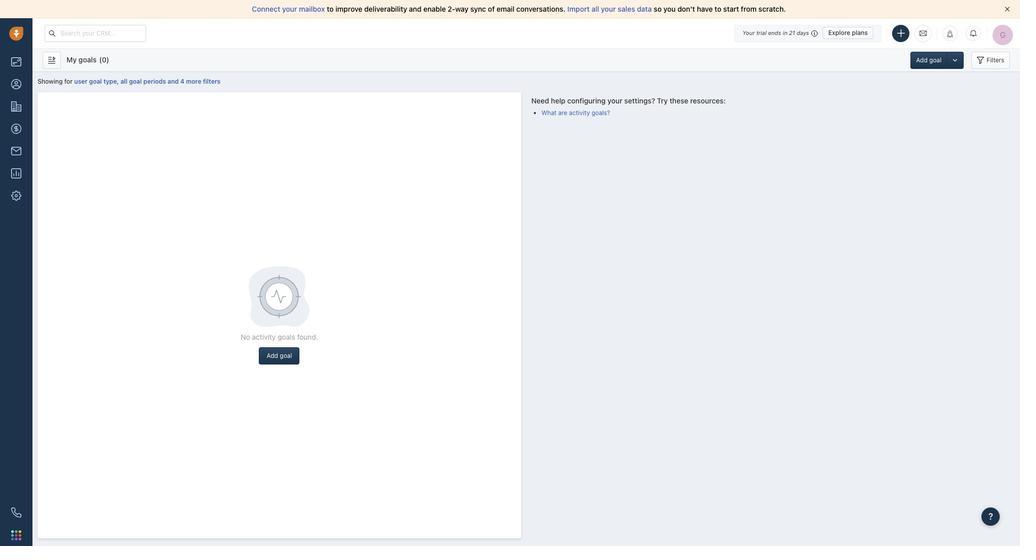 Task type: describe. For each thing, give the bounding box(es) containing it.
(
[[99, 55, 102, 64]]

found.
[[297, 333, 318, 342]]

enable
[[424, 5, 446, 13]]

my
[[67, 55, 77, 64]]

filters
[[987, 56, 1005, 64]]

explore plans
[[829, 29, 868, 37]]

close image
[[1006, 7, 1011, 12]]

sales
[[618, 5, 635, 13]]

user goal type, all goal periods and 4 more filters link
[[74, 78, 221, 85]]

no activity goals found.
[[241, 333, 318, 342]]

explore plans link
[[823, 27, 874, 39]]

Search your CRM... text field
[[45, 25, 146, 42]]

your left mailbox
[[282, 5, 297, 13]]

way
[[456, 5, 469, 13]]

these
[[670, 96, 689, 105]]

type,
[[104, 78, 119, 85]]

1 vertical spatial activity
[[252, 333, 276, 342]]

scratch.
[[759, 5, 786, 13]]

user
[[74, 78, 88, 85]]

1 horizontal spatial all
[[592, 5, 599, 13]]

import all your sales data link
[[568, 5, 654, 13]]

1 vertical spatial add goal
[[267, 352, 292, 360]]

connect
[[252, 5, 280, 13]]

plans
[[853, 29, 868, 37]]

ends
[[769, 29, 782, 36]]

settings?
[[625, 96, 656, 105]]

2-
[[448, 5, 456, 13]]

4
[[180, 78, 185, 85]]

freshworks switcher image
[[11, 531, 21, 541]]

1 vertical spatial goals
[[278, 333, 295, 342]]

periods
[[143, 78, 166, 85]]

0
[[102, 55, 106, 64]]

in
[[783, 29, 788, 36]]

filters
[[203, 78, 221, 85]]

email
[[497, 5, 515, 13]]

more
[[186, 78, 201, 85]]

your trial ends in 21 days
[[743, 29, 810, 36]]

your
[[743, 29, 755, 36]]

0 vertical spatial add
[[917, 56, 928, 64]]

data
[[637, 5, 652, 13]]

showing
[[38, 78, 63, 85]]

goals?
[[592, 109, 611, 117]]

no
[[241, 333, 250, 342]]

need help configuring your settings? try these resources: what are activity goals?
[[532, 96, 726, 117]]

of
[[488, 5, 495, 13]]

sync
[[471, 5, 486, 13]]

email image
[[920, 29, 927, 37]]

phone image
[[11, 508, 21, 518]]



Task type: locate. For each thing, give the bounding box(es) containing it.
1 horizontal spatial and
[[409, 5, 422, 13]]

1 vertical spatial add
[[267, 352, 278, 360]]

connect your mailbox link
[[252, 5, 327, 13]]

have
[[697, 5, 713, 13]]

0 vertical spatial goals
[[79, 55, 97, 64]]

add down email icon
[[917, 56, 928, 64]]

0 vertical spatial add goal button
[[911, 52, 947, 69]]

activity down configuring
[[569, 109, 590, 117]]

are
[[559, 109, 568, 117]]

you
[[664, 5, 676, 13]]

add goal button down no activity goals found.
[[259, 348, 300, 365]]

to
[[327, 5, 334, 13], [715, 5, 722, 13]]

conversations.
[[517, 5, 566, 13]]

configuring
[[568, 96, 606, 105]]

0 horizontal spatial all
[[121, 78, 127, 85]]

mailbox
[[299, 5, 325, 13]]

all right type,
[[121, 78, 127, 85]]

add goal button down email icon
[[911, 52, 947, 69]]

goals left found.
[[278, 333, 295, 342]]

improve
[[336, 5, 363, 13]]

0 vertical spatial all
[[592, 5, 599, 13]]

all
[[592, 5, 599, 13], [121, 78, 127, 85]]

0 horizontal spatial add goal
[[267, 352, 292, 360]]

activity right no
[[252, 333, 276, 342]]

trial
[[757, 29, 767, 36]]

0 horizontal spatial add
[[267, 352, 278, 360]]

activity
[[569, 109, 590, 117], [252, 333, 276, 342]]

0 vertical spatial and
[[409, 5, 422, 13]]

for
[[64, 78, 73, 85]]

1 vertical spatial add goal button
[[259, 348, 300, 365]]

0 horizontal spatial and
[[168, 78, 179, 85]]

1 horizontal spatial add goal
[[917, 56, 942, 64]]

1 vertical spatial and
[[168, 78, 179, 85]]

1 horizontal spatial goals
[[278, 333, 295, 342]]

my goals ( 0 )
[[67, 55, 109, 64]]

goals
[[79, 55, 97, 64], [278, 333, 295, 342]]

filters button
[[972, 52, 1011, 69]]

explore
[[829, 29, 851, 37]]

0 vertical spatial add goal
[[917, 56, 942, 64]]

)
[[106, 55, 109, 64]]

your inside need help configuring your settings? try these resources: what are activity goals?
[[608, 96, 623, 105]]

1 horizontal spatial to
[[715, 5, 722, 13]]

showing for user goal type, all goal periods and 4 more filters
[[38, 78, 221, 85]]

1 to from the left
[[327, 5, 334, 13]]

your left sales
[[601, 5, 616, 13]]

1 vertical spatial all
[[121, 78, 127, 85]]

add goal down email icon
[[917, 56, 942, 64]]

need
[[532, 96, 549, 105]]

21
[[790, 29, 796, 36]]

1 horizontal spatial activity
[[569, 109, 590, 117]]

to right mailbox
[[327, 5, 334, 13]]

try
[[657, 96, 668, 105]]

deliverability
[[364, 5, 407, 13]]

don't
[[678, 5, 696, 13]]

1 horizontal spatial add
[[917, 56, 928, 64]]

to left start
[[715, 5, 722, 13]]

add
[[917, 56, 928, 64], [267, 352, 278, 360]]

your
[[282, 5, 297, 13], [601, 5, 616, 13], [608, 96, 623, 105]]

what
[[542, 109, 557, 117]]

add goal button
[[911, 52, 947, 69], [259, 348, 300, 365]]

and
[[409, 5, 422, 13], [168, 78, 179, 85]]

phone element
[[6, 503, 26, 524]]

import
[[568, 5, 590, 13]]

add down no activity goals found.
[[267, 352, 278, 360]]

0 horizontal spatial goals
[[79, 55, 97, 64]]

all right import
[[592, 5, 599, 13]]

activity inside need help configuring your settings? try these resources: what are activity goals?
[[569, 109, 590, 117]]

0 vertical spatial activity
[[569, 109, 590, 117]]

add goal down no activity goals found.
[[267, 352, 292, 360]]

2 to from the left
[[715, 5, 722, 13]]

so
[[654, 5, 662, 13]]

your up goals?
[[608, 96, 623, 105]]

0 horizontal spatial activity
[[252, 333, 276, 342]]

1 horizontal spatial add goal button
[[911, 52, 947, 69]]

0 horizontal spatial add goal button
[[259, 348, 300, 365]]

help
[[551, 96, 566, 105]]

what are activity goals? link
[[542, 109, 611, 117]]

goals left (
[[79, 55, 97, 64]]

start
[[724, 5, 740, 13]]

days
[[797, 29, 810, 36]]

and left the 4
[[168, 78, 179, 85]]

goal
[[930, 56, 942, 64], [89, 78, 102, 85], [129, 78, 142, 85], [280, 352, 292, 360]]

from
[[741, 5, 757, 13]]

connect your mailbox to improve deliverability and enable 2-way sync of email conversations. import all your sales data so you don't have to start from scratch.
[[252, 5, 786, 13]]

0 horizontal spatial to
[[327, 5, 334, 13]]

add goal
[[917, 56, 942, 64], [267, 352, 292, 360]]

resources:
[[691, 96, 726, 105]]

and left enable
[[409, 5, 422, 13]]



Task type: vqa. For each thing, say whether or not it's contained in the screenshot.
second the to from the right
yes



